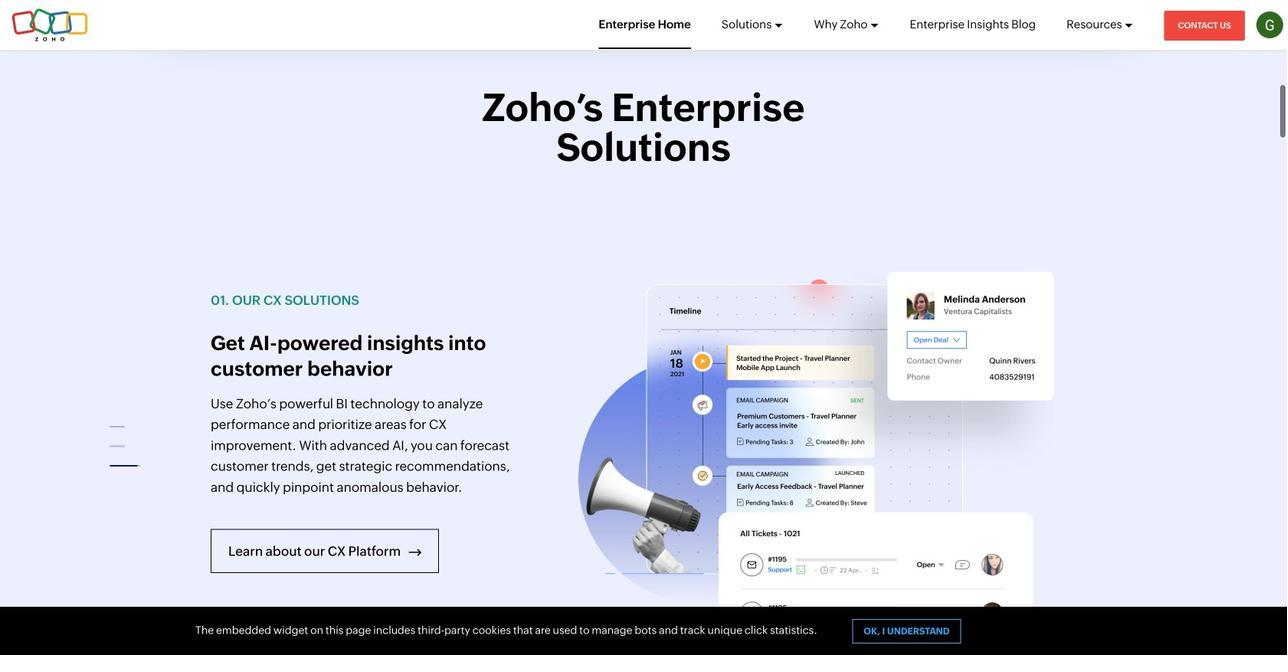 Task type: locate. For each thing, give the bounding box(es) containing it.
tab list
[[103, 413, 149, 488]]

tab panel
[[211, 330, 532, 498]]

gary orlando image
[[1257, 11, 1284, 38]]



Task type: describe. For each thing, give the bounding box(es) containing it.
zoho enterprise logo image
[[11, 8, 88, 42]]

our customer solutions image
[[579, 252, 1077, 652]]



Task type: vqa. For each thing, say whether or not it's contained in the screenshot.
Company
no



